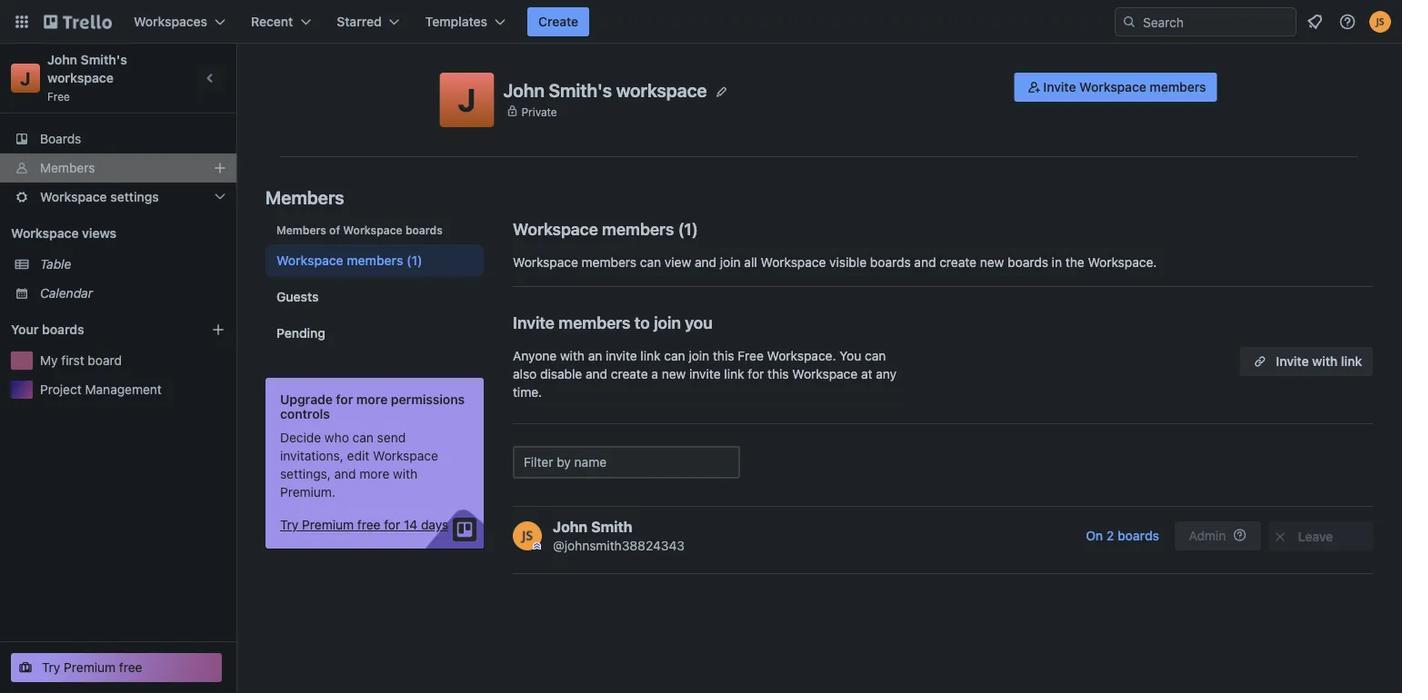 Task type: describe. For each thing, give the bounding box(es) containing it.
invite for invite with link
[[1276, 354, 1309, 369]]

and right visible
[[914, 255, 936, 270]]

add board image
[[211, 323, 225, 337]]

premium for try premium free
[[64, 661, 116, 676]]

john for john smith's workspace free
[[47, 52, 77, 67]]

link inside "button"
[[1341, 354, 1362, 369]]

anyone with an invite link can join this free workspace. you can also disable and create a new invite link for this workspace at any time.
[[513, 349, 897, 400]]

of
[[329, 224, 340, 236]]

members inside button
[[1150, 80, 1206, 95]]

j button
[[440, 73, 494, 127]]

create inside anyone with an invite link can join this free workspace. you can also disable and create a new invite link for this workspace at any time.
[[611, 367, 648, 382]]

days
[[421, 518, 448, 533]]

workspace for john smith's workspace
[[616, 79, 707, 101]]

upgrade
[[280, 392, 333, 407]]

board
[[88, 353, 122, 368]]

templates button
[[414, 7, 516, 36]]

private
[[521, 105, 557, 118]]

join inside anyone with an invite link can join this free workspace. you can also disable and create a new invite link for this workspace at any time.
[[689, 349, 709, 364]]

views
[[82, 226, 116, 241]]

smith's for john smith's workspace free
[[81, 52, 127, 67]]

for inside upgrade for more permissions controls decide who can send invitations, edit workspace settings, and more with premium.
[[336, 392, 353, 407]]

2 vertical spatial members
[[276, 224, 326, 236]]

can inside upgrade for more permissions controls decide who can send invitations, edit workspace settings, and more with premium.
[[352, 431, 374, 446]]

view
[[665, 255, 691, 270]]

members of workspace boards
[[276, 224, 443, 236]]

@johnsmith38824343
[[553, 539, 685, 554]]

(
[[678, 219, 684, 239]]

j link
[[11, 64, 40, 93]]

new inside anyone with an invite link can join this free workspace. you can also disable and create a new invite link for this workspace at any time.
[[662, 367, 686, 382]]

your boards
[[11, 322, 84, 337]]

1 vertical spatial more
[[360, 467, 389, 482]]

try premium free button
[[11, 654, 222, 683]]

table
[[40, 257, 71, 272]]

leave link
[[1268, 522, 1373, 551]]

( 1 )
[[678, 219, 698, 239]]

project management link
[[40, 381, 225, 399]]

workspace. inside anyone with an invite link can join this free workspace. you can also disable and create a new invite link for this workspace at any time.
[[767, 349, 836, 364]]

to
[[634, 313, 650, 332]]

disable
[[540, 367, 582, 382]]

john smith's workspace
[[503, 79, 707, 101]]

1 horizontal spatial link
[[724, 367, 744, 382]]

14
[[404, 518, 418, 533]]

0 horizontal spatial workspace members
[[276, 253, 403, 268]]

starred button
[[326, 7, 411, 36]]

this member is an admin of this workspace. image
[[533, 543, 541, 551]]

the
[[1065, 255, 1084, 270]]

members inside members link
[[40, 160, 95, 175]]

guests link
[[265, 281, 484, 314]]

boards right 2
[[1117, 529, 1159, 544]]

calendar
[[40, 286, 93, 301]]

try for try premium free for 14 days
[[280, 518, 299, 533]]

settings
[[110, 190, 159, 205]]

recent button
[[240, 7, 322, 36]]

controls
[[280, 407, 330, 422]]

time.
[[513, 385, 542, 400]]

workspace members can view and join all workspace visible boards and create new boards in the workspace.
[[513, 255, 1157, 270]]

invitations,
[[280, 449, 344, 464]]

admin
[[1189, 529, 1226, 544]]

smith's for john smith's workspace
[[549, 79, 612, 101]]

)
[[692, 219, 698, 239]]

john smith @johnsmith38824343
[[553, 519, 685, 554]]

john smith's workspace free
[[47, 52, 130, 103]]

my
[[40, 353, 58, 368]]

workspace inside button
[[1079, 80, 1146, 95]]

on
[[1086, 529, 1103, 544]]

guests
[[276, 290, 319, 305]]

an
[[588, 349, 602, 364]]

in
[[1052, 255, 1062, 270]]

Search field
[[1137, 8, 1296, 35]]

send
[[377, 431, 406, 446]]

with inside upgrade for more permissions controls decide who can send invitations, edit workspace settings, and more with premium.
[[393, 467, 418, 482]]

workspace views
[[11, 226, 116, 241]]

sm image for invite workspace members button
[[1025, 78, 1043, 96]]

open information menu image
[[1338, 13, 1357, 31]]

on 2 boards
[[1086, 529, 1159, 544]]

workspace navigation collapse icon image
[[198, 65, 224, 91]]

back to home image
[[44, 7, 112, 36]]

0 horizontal spatial link
[[640, 349, 661, 364]]

workspace for john smith's workspace free
[[47, 70, 114, 85]]

boards up 'first'
[[42, 322, 84, 337]]

1
[[684, 219, 692, 239]]

j for j link
[[20, 67, 31, 89]]

0 horizontal spatial invite
[[606, 349, 637, 364]]

invite members to join you
[[513, 313, 713, 332]]

your
[[11, 322, 39, 337]]

primary element
[[0, 0, 1402, 44]]

premium.
[[280, 485, 335, 500]]

create
[[538, 14, 578, 29]]

free for try premium free for 14 days
[[357, 518, 381, 533]]

anyone
[[513, 349, 557, 364]]

0 vertical spatial join
[[720, 255, 741, 270]]

john smith's workspace link
[[47, 52, 130, 85]]

free for try premium free
[[119, 661, 142, 676]]

edit
[[347, 449, 369, 464]]

calendar link
[[40, 285, 225, 303]]

and inside upgrade for more permissions controls decide who can send invitations, edit workspace settings, and more with premium.
[[334, 467, 356, 482]]

sm image for leave link
[[1271, 528, 1289, 546]]

pending
[[276, 326, 325, 341]]

project management
[[40, 382, 162, 397]]

who
[[325, 431, 349, 446]]

admin button
[[1175, 522, 1261, 551]]

permissions
[[391, 392, 465, 407]]

free inside anyone with an invite link can join this free workspace. you can also disable and create a new invite link for this workspace at any time.
[[738, 349, 764, 364]]

j for j button
[[458, 81, 476, 119]]

invite for invite workspace members
[[1043, 80, 1076, 95]]

john smith (johnsmith38824343) image
[[1369, 11, 1391, 33]]

settings,
[[280, 467, 331, 482]]

1 vertical spatial members
[[265, 186, 344, 208]]



Task type: locate. For each thing, give the bounding box(es) containing it.
my first board
[[40, 353, 122, 368]]

1 horizontal spatial this
[[767, 367, 789, 382]]

workspaces
[[134, 14, 207, 29]]

join
[[720, 255, 741, 270], [654, 313, 681, 332], [689, 349, 709, 364]]

0 horizontal spatial j
[[20, 67, 31, 89]]

invite inside invite with link "button"
[[1276, 354, 1309, 369]]

workspace settings button
[[0, 183, 236, 212]]

boards up (1)
[[405, 224, 443, 236]]

search image
[[1122, 15, 1137, 29]]

j
[[20, 67, 31, 89], [458, 81, 476, 119]]

1 vertical spatial premium
[[64, 661, 116, 676]]

0 vertical spatial free
[[47, 90, 70, 103]]

members
[[1150, 80, 1206, 95], [602, 219, 674, 239], [347, 253, 403, 268], [582, 255, 637, 270], [559, 313, 631, 332]]

0 vertical spatial create
[[939, 255, 977, 270]]

(1)
[[406, 253, 422, 268]]

0 horizontal spatial invite
[[513, 313, 555, 332]]

on 2 boards link
[[1078, 522, 1167, 551]]

templates
[[425, 14, 487, 29]]

1 vertical spatial invite
[[513, 313, 555, 332]]

free
[[357, 518, 381, 533], [119, 661, 142, 676]]

pending link
[[265, 317, 484, 350]]

0 horizontal spatial new
[[662, 367, 686, 382]]

0 horizontal spatial premium
[[64, 661, 116, 676]]

1 horizontal spatial try
[[280, 518, 299, 533]]

boards right visible
[[870, 255, 911, 270]]

workspaces button
[[123, 7, 236, 36]]

1 horizontal spatial john
[[503, 79, 545, 101]]

1 horizontal spatial workspace.
[[1088, 255, 1157, 270]]

workspace members down 'of'
[[276, 253, 403, 268]]

for
[[748, 367, 764, 382], [336, 392, 353, 407], [384, 518, 400, 533]]

sm image
[[1025, 78, 1043, 96], [1271, 528, 1289, 546]]

members up 'of'
[[265, 186, 344, 208]]

a
[[651, 367, 658, 382]]

members left 'of'
[[276, 224, 326, 236]]

join left all
[[720, 255, 741, 270]]

1 horizontal spatial free
[[357, 518, 381, 533]]

1 horizontal spatial free
[[738, 349, 764, 364]]

john for john smith @johnsmith38824343
[[553, 519, 588, 536]]

first
[[61, 353, 84, 368]]

0 vertical spatial try
[[280, 518, 299, 533]]

for inside anyone with an invite link can join this free workspace. you can also disable and create a new invite link for this workspace at any time.
[[748, 367, 764, 382]]

0 horizontal spatial sm image
[[1025, 78, 1043, 96]]

invite right an
[[606, 349, 637, 364]]

1 vertical spatial new
[[662, 367, 686, 382]]

workspace members left "("
[[513, 219, 674, 239]]

recent
[[251, 14, 293, 29]]

and down an
[[586, 367, 607, 382]]

0 horizontal spatial smith's
[[81, 52, 127, 67]]

smith's down back to home "image"
[[81, 52, 127, 67]]

0 horizontal spatial join
[[654, 313, 681, 332]]

2 horizontal spatial join
[[720, 255, 741, 270]]

1 vertical spatial workspace.
[[767, 349, 836, 364]]

visible
[[829, 255, 867, 270]]

members down members of workspace boards
[[347, 253, 403, 268]]

try premium free for 14 days button
[[280, 516, 448, 535]]

0 horizontal spatial free
[[119, 661, 142, 676]]

free inside button
[[119, 661, 142, 676]]

2 horizontal spatial link
[[1341, 354, 1362, 369]]

members up invite members to join you
[[582, 255, 637, 270]]

0 vertical spatial free
[[357, 518, 381, 533]]

0 horizontal spatial create
[[611, 367, 648, 382]]

invite
[[606, 349, 637, 364], [689, 367, 721, 382]]

upgrade for more permissions controls decide who can send invitations, edit workspace settings, and more with premium.
[[280, 392, 465, 500]]

invite workspace members button
[[1014, 73, 1217, 102]]

workspace inside anyone with an invite link can join this free workspace. you can also disable and create a new invite link for this workspace at any time.
[[792, 367, 858, 382]]

0 vertical spatial smith's
[[81, 52, 127, 67]]

2 vertical spatial john
[[553, 519, 588, 536]]

2 vertical spatial for
[[384, 518, 400, 533]]

1 vertical spatial invite
[[689, 367, 721, 382]]

free inside button
[[357, 518, 381, 533]]

workspace settings
[[40, 190, 159, 205]]

john up private
[[503, 79, 545, 101]]

also
[[513, 367, 537, 382]]

2 vertical spatial invite
[[1276, 354, 1309, 369]]

1 horizontal spatial workspace members
[[513, 219, 674, 239]]

j left private
[[458, 81, 476, 119]]

smith's up private
[[549, 79, 612, 101]]

1 horizontal spatial with
[[560, 349, 585, 364]]

my first board link
[[40, 352, 225, 370]]

members
[[40, 160, 95, 175], [265, 186, 344, 208], [276, 224, 326, 236]]

0 vertical spatial premium
[[302, 518, 354, 533]]

0 horizontal spatial john
[[47, 52, 77, 67]]

workspace down "primary" element
[[616, 79, 707, 101]]

can left view
[[640, 255, 661, 270]]

0 horizontal spatial workspace
[[47, 70, 114, 85]]

join right the to
[[654, 313, 681, 332]]

0 horizontal spatial workspace.
[[767, 349, 836, 364]]

1 horizontal spatial premium
[[302, 518, 354, 533]]

members down boards
[[40, 160, 95, 175]]

1 vertical spatial create
[[611, 367, 648, 382]]

boards
[[40, 131, 81, 146]]

smith's inside john smith's workspace free
[[81, 52, 127, 67]]

1 vertical spatial smith's
[[549, 79, 612, 101]]

john down back to home "image"
[[47, 52, 77, 67]]

try premium free for 14 days
[[280, 518, 448, 533]]

with inside invite with link "button"
[[1312, 354, 1338, 369]]

and down edit
[[334, 467, 356, 482]]

with
[[560, 349, 585, 364], [1312, 354, 1338, 369], [393, 467, 418, 482]]

with for invite
[[1312, 354, 1338, 369]]

create
[[939, 255, 977, 270], [611, 367, 648, 382]]

smith's
[[81, 52, 127, 67], [549, 79, 612, 101]]

0 vertical spatial for
[[748, 367, 764, 382]]

0 horizontal spatial this
[[713, 349, 734, 364]]

invite workspace members
[[1043, 80, 1206, 95]]

j left john smith's workspace free in the left top of the page
[[20, 67, 31, 89]]

project
[[40, 382, 82, 397]]

1 horizontal spatial sm image
[[1271, 528, 1289, 546]]

0 notifications image
[[1304, 11, 1326, 33]]

1 vertical spatial try
[[42, 661, 60, 676]]

can
[[640, 255, 661, 270], [664, 349, 685, 364], [865, 349, 886, 364], [352, 431, 374, 446]]

with for anyone
[[560, 349, 585, 364]]

join down you
[[689, 349, 709, 364]]

premium
[[302, 518, 354, 533], [64, 661, 116, 676]]

1 horizontal spatial j
[[458, 81, 476, 119]]

1 horizontal spatial new
[[980, 255, 1004, 270]]

starred
[[337, 14, 382, 29]]

premium inside try premium free for 14 days button
[[302, 518, 354, 533]]

1 vertical spatial free
[[119, 661, 142, 676]]

0 vertical spatial workspace members
[[513, 219, 674, 239]]

more up send
[[356, 392, 388, 407]]

at
[[861, 367, 872, 382]]

1 vertical spatial john
[[503, 79, 545, 101]]

2 horizontal spatial john
[[553, 519, 588, 536]]

members left "("
[[602, 219, 674, 239]]

premium inside try premium free button
[[64, 661, 116, 676]]

sm image inside invite workspace members button
[[1025, 78, 1043, 96]]

invite with link button
[[1240, 347, 1373, 376]]

and inside anyone with an invite link can join this free workspace. you can also disable and create a new invite link for this workspace at any time.
[[586, 367, 607, 382]]

1 horizontal spatial invite
[[689, 367, 721, 382]]

john left smith
[[553, 519, 588, 536]]

workspace right j link
[[47, 70, 114, 85]]

invite for invite members to join you
[[513, 313, 555, 332]]

you
[[839, 349, 861, 364]]

try inside button
[[42, 661, 60, 676]]

0 vertical spatial invite
[[1043, 80, 1076, 95]]

boards left in
[[1008, 255, 1048, 270]]

this
[[713, 349, 734, 364], [767, 367, 789, 382]]

all
[[744, 255, 757, 270]]

create button
[[527, 7, 589, 36]]

smith
[[591, 519, 632, 536]]

try inside button
[[280, 518, 299, 533]]

1 horizontal spatial for
[[384, 518, 400, 533]]

john inside john smith @johnsmith38824343
[[553, 519, 588, 536]]

0 horizontal spatial for
[[336, 392, 353, 407]]

0 vertical spatial members
[[40, 160, 95, 175]]

your boards with 2 items element
[[11, 319, 184, 341]]

j inside button
[[458, 81, 476, 119]]

workspace members
[[513, 219, 674, 239], [276, 253, 403, 268]]

boards link
[[0, 125, 236, 154]]

john
[[47, 52, 77, 67], [503, 79, 545, 101], [553, 519, 588, 536]]

try for try premium free
[[42, 661, 60, 676]]

1 vertical spatial for
[[336, 392, 353, 407]]

workspace inside dropdown button
[[40, 190, 107, 205]]

0 horizontal spatial try
[[42, 661, 60, 676]]

you
[[685, 313, 713, 332]]

and right view
[[695, 255, 717, 270]]

1 horizontal spatial create
[[939, 255, 977, 270]]

1 vertical spatial free
[[738, 349, 764, 364]]

invite with link
[[1276, 354, 1362, 369]]

can up edit
[[352, 431, 374, 446]]

leave
[[1298, 530, 1333, 545]]

members up an
[[559, 313, 631, 332]]

workspace.
[[1088, 255, 1157, 270], [767, 349, 836, 364]]

table link
[[40, 255, 225, 274]]

2 horizontal spatial for
[[748, 367, 764, 382]]

1 vertical spatial this
[[767, 367, 789, 382]]

members down search field
[[1150, 80, 1206, 95]]

try premium free
[[42, 661, 142, 676]]

for inside button
[[384, 518, 400, 533]]

0 vertical spatial this
[[713, 349, 734, 364]]

decide
[[280, 431, 321, 446]]

0 vertical spatial more
[[356, 392, 388, 407]]

john for john smith's workspace
[[503, 79, 545, 101]]

free inside john smith's workspace free
[[47, 90, 70, 103]]

workspace. right the
[[1088, 255, 1157, 270]]

1 horizontal spatial join
[[689, 349, 709, 364]]

1 vertical spatial sm image
[[1271, 528, 1289, 546]]

new right a
[[662, 367, 686, 382]]

0 vertical spatial workspace.
[[1088, 255, 1157, 270]]

0 vertical spatial new
[[980, 255, 1004, 270]]

1 vertical spatial join
[[654, 313, 681, 332]]

2 horizontal spatial with
[[1312, 354, 1338, 369]]

invite right a
[[689, 367, 721, 382]]

members link
[[0, 154, 236, 183]]

0 vertical spatial sm image
[[1025, 78, 1043, 96]]

1 horizontal spatial invite
[[1043, 80, 1076, 95]]

free
[[47, 90, 70, 103], [738, 349, 764, 364]]

management
[[85, 382, 162, 397]]

2
[[1106, 529, 1114, 544]]

with inside anyone with an invite link can join this free workspace. you can also disable and create a new invite link for this workspace at any time.
[[560, 349, 585, 364]]

workspace inside john smith's workspace free
[[47, 70, 114, 85]]

more
[[356, 392, 388, 407], [360, 467, 389, 482]]

2 vertical spatial join
[[689, 349, 709, 364]]

new left in
[[980, 255, 1004, 270]]

john inside john smith's workspace free
[[47, 52, 77, 67]]

0 horizontal spatial free
[[47, 90, 70, 103]]

1 horizontal spatial workspace
[[616, 79, 707, 101]]

can down you
[[664, 349, 685, 364]]

0 vertical spatial john
[[47, 52, 77, 67]]

2 horizontal spatial invite
[[1276, 354, 1309, 369]]

and
[[695, 255, 717, 270], [914, 255, 936, 270], [586, 367, 607, 382], [334, 467, 356, 482]]

Filter by name text field
[[513, 446, 740, 479]]

more down edit
[[360, 467, 389, 482]]

invite inside invite workspace members button
[[1043, 80, 1076, 95]]

0 vertical spatial invite
[[606, 349, 637, 364]]

1 horizontal spatial smith's
[[549, 79, 612, 101]]

sm image inside leave link
[[1271, 528, 1289, 546]]

premium for try premium free for 14 days
[[302, 518, 354, 533]]

workspace inside upgrade for more permissions controls decide who can send invitations, edit workspace settings, and more with premium.
[[373, 449, 438, 464]]

1 vertical spatial workspace members
[[276, 253, 403, 268]]

boards
[[405, 224, 443, 236], [870, 255, 911, 270], [1008, 255, 1048, 270], [42, 322, 84, 337], [1117, 529, 1159, 544]]

any
[[876, 367, 897, 382]]

workspace. left you
[[767, 349, 836, 364]]

0 horizontal spatial with
[[393, 467, 418, 482]]

can up at
[[865, 349, 886, 364]]



Task type: vqa. For each thing, say whether or not it's contained in the screenshot.
Due for Due in the next month
no



